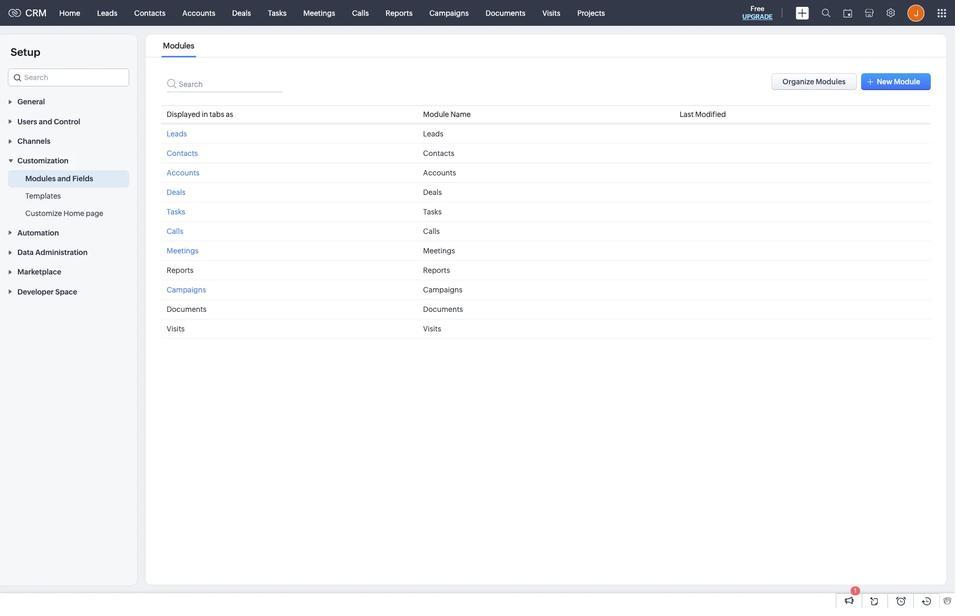 Task type: describe. For each thing, give the bounding box(es) containing it.
automation button
[[0, 223, 137, 242]]

profile image
[[908, 4, 925, 21]]

1 horizontal spatial calls
[[352, 9, 369, 17]]

module name
[[423, 110, 471, 119]]

developer
[[17, 288, 54, 296]]

profile element
[[901, 0, 931, 26]]

users and control button
[[0, 111, 137, 131]]

0 vertical spatial accounts link
[[174, 0, 224, 26]]

fields
[[72, 175, 93, 183]]

control
[[54, 117, 80, 126]]

and for modules
[[57, 175, 71, 183]]

0 horizontal spatial module
[[423, 110, 449, 119]]

1 vertical spatial campaigns link
[[167, 286, 206, 294]]

customize home page
[[25, 210, 103, 218]]

1 horizontal spatial deals link
[[224, 0, 259, 26]]

customization region
[[0, 171, 137, 223]]

2 horizontal spatial tasks
[[423, 208, 442, 216]]

administration
[[35, 248, 88, 257]]

1 horizontal spatial contacts
[[167, 149, 198, 158]]

2 horizontal spatial reports
[[423, 266, 450, 275]]

marketplace button
[[0, 262, 137, 282]]

module inside new module button
[[894, 78, 920, 86]]

1 horizontal spatial visits
[[423, 325, 441, 333]]

2 horizontal spatial calls
[[423, 227, 440, 236]]

new
[[877, 78, 893, 86]]

reports link
[[377, 0, 421, 26]]

1 horizontal spatial tasks
[[268, 9, 287, 17]]

0 horizontal spatial contacts
[[134, 9, 166, 17]]

data administration button
[[0, 242, 137, 262]]

visits link
[[534, 0, 569, 26]]

crm
[[25, 7, 47, 18]]

free upgrade
[[743, 5, 773, 21]]

0 vertical spatial home
[[59, 9, 80, 17]]

create menu image
[[796, 7, 809, 19]]

setup
[[11, 46, 40, 58]]

1 horizontal spatial campaigns link
[[421, 0, 477, 26]]

0 horizontal spatial calls
[[167, 227, 183, 236]]

1 horizontal spatial search text field
[[167, 73, 283, 92]]

1 vertical spatial accounts link
[[167, 169, 200, 177]]

create menu element
[[790, 0, 815, 26]]

1 vertical spatial meetings link
[[167, 247, 199, 255]]

0 horizontal spatial deals
[[167, 188, 185, 197]]

customization
[[17, 157, 69, 165]]

marketplace
[[17, 268, 61, 277]]

developer space button
[[0, 282, 137, 302]]

and for users
[[39, 117, 52, 126]]

2 horizontal spatial meetings
[[423, 247, 455, 255]]

modules for modules and fields
[[25, 175, 56, 183]]

0 horizontal spatial reports
[[167, 266, 194, 275]]

1 vertical spatial deals link
[[167, 188, 185, 197]]

2 horizontal spatial documents
[[486, 9, 526, 17]]

templates link
[[25, 191, 61, 202]]

1 horizontal spatial meetings link
[[295, 0, 344, 26]]

last
[[680, 110, 694, 119]]

0 vertical spatial calls link
[[344, 0, 377, 26]]

0 horizontal spatial tasks link
[[167, 208, 185, 216]]

projects
[[577, 9, 605, 17]]

modules link
[[161, 41, 196, 50]]

customization button
[[0, 151, 137, 171]]

templates
[[25, 192, 61, 201]]

0 vertical spatial tasks link
[[259, 0, 295, 26]]

channels button
[[0, 131, 137, 151]]

new module
[[877, 78, 920, 86]]

in
[[202, 110, 208, 119]]

1 horizontal spatial documents
[[423, 305, 463, 314]]

home link
[[51, 0, 89, 26]]

upgrade
[[743, 13, 773, 21]]

0 horizontal spatial search text field
[[8, 69, 129, 86]]

data administration
[[17, 248, 88, 257]]

users and control
[[17, 117, 80, 126]]



Task type: locate. For each thing, give the bounding box(es) containing it.
general
[[17, 98, 45, 106]]

2 horizontal spatial deals
[[423, 188, 442, 197]]

and left fields
[[57, 175, 71, 183]]

and inside the users and control dropdown button
[[39, 117, 52, 126]]

space
[[55, 288, 77, 296]]

0 vertical spatial leads link
[[89, 0, 126, 26]]

displayed
[[167, 110, 200, 119]]

0 horizontal spatial leads link
[[89, 0, 126, 26]]

1
[[854, 588, 857, 594]]

as
[[226, 110, 233, 119]]

leads right home link
[[97, 9, 117, 17]]

module
[[894, 78, 920, 86], [423, 110, 449, 119]]

2 horizontal spatial contacts
[[423, 149, 454, 158]]

0 horizontal spatial deals link
[[167, 188, 185, 197]]

calendar image
[[843, 9, 852, 17]]

0 vertical spatial module
[[894, 78, 920, 86]]

0 horizontal spatial documents
[[167, 305, 207, 314]]

1 vertical spatial calls link
[[167, 227, 183, 236]]

0 horizontal spatial modules
[[25, 175, 56, 183]]

and inside modules and fields link
[[57, 175, 71, 183]]

1 horizontal spatial meetings
[[303, 9, 335, 17]]

modules
[[163, 41, 194, 50], [25, 175, 56, 183]]

home
[[59, 9, 80, 17], [64, 210, 84, 218]]

contacts down the module name
[[423, 149, 454, 158]]

contacts link down displayed
[[167, 149, 198, 158]]

campaigns
[[430, 9, 469, 17], [167, 286, 206, 294], [423, 286, 463, 294]]

crm link
[[8, 7, 47, 18]]

0 horizontal spatial and
[[39, 117, 52, 126]]

contacts down displayed
[[167, 149, 198, 158]]

module left name
[[423, 110, 449, 119]]

projects link
[[569, 0, 614, 26]]

0 vertical spatial and
[[39, 117, 52, 126]]

1 horizontal spatial and
[[57, 175, 71, 183]]

0 horizontal spatial meetings link
[[167, 247, 199, 255]]

and
[[39, 117, 52, 126], [57, 175, 71, 183]]

1 horizontal spatial reports
[[386, 9, 413, 17]]

1 vertical spatial tasks link
[[167, 208, 185, 216]]

new module button
[[861, 73, 931, 90]]

calls link
[[344, 0, 377, 26], [167, 227, 183, 236]]

name
[[451, 110, 471, 119]]

Search text field
[[8, 69, 129, 86], [167, 73, 283, 92]]

last modified
[[680, 110, 726, 119]]

search image
[[822, 8, 831, 17]]

leads down the module name
[[423, 130, 443, 138]]

1 vertical spatial module
[[423, 110, 449, 119]]

home up automation dropdown button
[[64, 210, 84, 218]]

module right new
[[894, 78, 920, 86]]

free
[[751, 5, 765, 13]]

search text field up general dropdown button
[[8, 69, 129, 86]]

1 horizontal spatial module
[[894, 78, 920, 86]]

2 horizontal spatial visits
[[542, 9, 561, 17]]

1 horizontal spatial leads link
[[167, 130, 187, 138]]

1 vertical spatial leads link
[[167, 130, 187, 138]]

0 vertical spatial modules
[[163, 41, 194, 50]]

0 vertical spatial campaigns link
[[421, 0, 477, 26]]

general button
[[0, 92, 137, 111]]

meetings
[[303, 9, 335, 17], [167, 247, 199, 255], [423, 247, 455, 255]]

modules and fields link
[[25, 174, 93, 184]]

and right users
[[39, 117, 52, 126]]

contacts link up the modules link
[[126, 0, 174, 26]]

0 horizontal spatial leads
[[97, 9, 117, 17]]

contacts link
[[126, 0, 174, 26], [167, 149, 198, 158]]

channels
[[17, 137, 50, 146]]

data
[[17, 248, 34, 257]]

1 vertical spatial and
[[57, 175, 71, 183]]

contacts up the modules link
[[134, 9, 166, 17]]

0 horizontal spatial visits
[[167, 325, 185, 333]]

calls
[[352, 9, 369, 17], [167, 227, 183, 236], [423, 227, 440, 236]]

1 horizontal spatial calls link
[[344, 0, 377, 26]]

documents
[[486, 9, 526, 17], [167, 305, 207, 314], [423, 305, 463, 314]]

reports
[[386, 9, 413, 17], [167, 266, 194, 275], [423, 266, 450, 275]]

tabs
[[210, 110, 224, 119]]

0 vertical spatial contacts link
[[126, 0, 174, 26]]

0 horizontal spatial campaigns link
[[167, 286, 206, 294]]

documents link
[[477, 0, 534, 26]]

1 horizontal spatial deals
[[232, 9, 251, 17]]

None button
[[772, 73, 857, 90]]

campaigns link
[[421, 0, 477, 26], [167, 286, 206, 294]]

2 horizontal spatial leads
[[423, 130, 443, 138]]

tasks
[[268, 9, 287, 17], [167, 208, 185, 216], [423, 208, 442, 216]]

leads
[[97, 9, 117, 17], [167, 130, 187, 138], [423, 130, 443, 138]]

modules for modules
[[163, 41, 194, 50]]

modules and fields
[[25, 175, 93, 183]]

1 horizontal spatial leads
[[167, 130, 187, 138]]

search element
[[815, 0, 837, 26]]

0 horizontal spatial tasks
[[167, 208, 185, 216]]

deals link
[[224, 0, 259, 26], [167, 188, 185, 197]]

search text field up as at the left of page
[[167, 73, 283, 92]]

visits
[[542, 9, 561, 17], [167, 325, 185, 333], [423, 325, 441, 333]]

1 vertical spatial contacts link
[[167, 149, 198, 158]]

customize home page link
[[25, 209, 103, 219]]

accounts link
[[174, 0, 224, 26], [167, 169, 200, 177]]

home inside customization region
[[64, 210, 84, 218]]

users
[[17, 117, 37, 126]]

developer space
[[17, 288, 77, 296]]

1 vertical spatial modules
[[25, 175, 56, 183]]

meetings link
[[295, 0, 344, 26], [167, 247, 199, 255]]

1 vertical spatial home
[[64, 210, 84, 218]]

1 horizontal spatial tasks link
[[259, 0, 295, 26]]

modules inside customization region
[[25, 175, 56, 183]]

tasks link
[[259, 0, 295, 26], [167, 208, 185, 216]]

0 vertical spatial meetings link
[[295, 0, 344, 26]]

0 horizontal spatial calls link
[[167, 227, 183, 236]]

page
[[86, 210, 103, 218]]

customize
[[25, 210, 62, 218]]

contacts
[[134, 9, 166, 17], [167, 149, 198, 158], [423, 149, 454, 158]]

None field
[[8, 69, 129, 87]]

displayed in tabs as
[[167, 110, 233, 119]]

0 vertical spatial deals link
[[224, 0, 259, 26]]

modified
[[695, 110, 726, 119]]

automation
[[17, 229, 59, 237]]

1 horizontal spatial modules
[[163, 41, 194, 50]]

0 horizontal spatial meetings
[[167, 247, 199, 255]]

deals
[[232, 9, 251, 17], [167, 188, 185, 197], [423, 188, 442, 197]]

leads down displayed
[[167, 130, 187, 138]]

home right crm
[[59, 9, 80, 17]]

accounts
[[182, 9, 215, 17], [167, 169, 200, 177], [423, 169, 456, 177]]

leads link
[[89, 0, 126, 26], [167, 130, 187, 138]]



Task type: vqa. For each thing, say whether or not it's contained in the screenshot.


